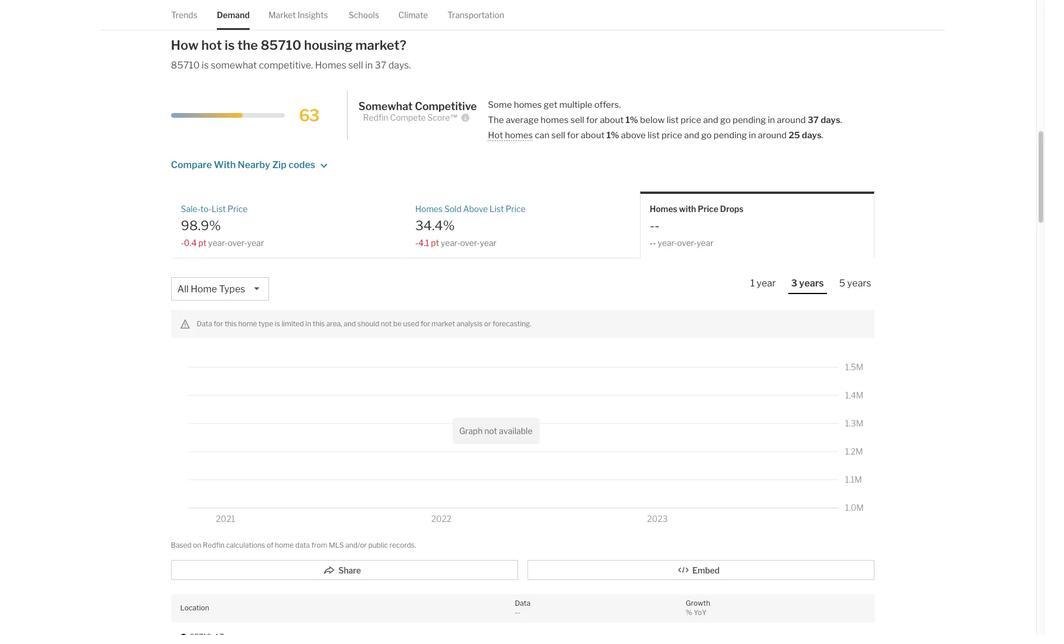 Task type: describe. For each thing, give the bounding box(es) containing it.
for down offers.
[[586, 115, 598, 125]]

from
[[311, 541, 327, 550]]

0 horizontal spatial go
[[701, 130, 712, 141]]

year inside 'button'
[[757, 278, 776, 289]]

0 vertical spatial days
[[821, 115, 840, 125]]

be
[[393, 319, 402, 328]]

2 horizontal spatial is
[[275, 319, 280, 328]]

pt inside sale-to-list price 98.9% -0.4 pt year-over-year
[[198, 238, 206, 248]]

climate
[[398, 10, 428, 20]]

embed button
[[527, 560, 874, 580]]

share button
[[171, 560, 518, 580]]

share
[[338, 565, 361, 575]]

below
[[640, 115, 665, 125]]

all home types
[[177, 284, 245, 295]]

somewhat
[[358, 100, 413, 112]]

- inside "homes sold above list price 34.4% -4.1 pt year-over-year"
[[415, 238, 418, 248]]

of
[[267, 541, 273, 550]]

housing
[[304, 38, 353, 53]]

types
[[219, 284, 245, 295]]

5 years
[[839, 278, 871, 289]]

98.9%
[[181, 218, 221, 233]]

0 horizontal spatial list
[[648, 130, 660, 141]]

competitive
[[415, 100, 477, 112]]

market?
[[355, 38, 406, 53]]

0 horizontal spatial is
[[202, 60, 209, 71]]

growth
[[686, 599, 710, 608]]

data
[[295, 541, 310, 550]]

homes sold above list price 34.4% -4.1 pt year-over-year
[[415, 204, 526, 248]]

1 vertical spatial price
[[662, 130, 682, 141]]

3
[[791, 278, 797, 289]]

hot
[[201, 38, 222, 53]]

0 vertical spatial homes
[[514, 100, 542, 110]]

nearby
[[238, 160, 270, 171]]

85710 is somewhat competitive. homes sell in 37 days.
[[171, 60, 411, 71]]

year- for 98.9%
[[208, 238, 228, 248]]

location
[[180, 604, 209, 612]]

offers.
[[594, 100, 621, 110]]

above
[[621, 130, 646, 141]]

zip
[[272, 160, 287, 171]]

over- for 98.9%
[[228, 238, 247, 248]]

compare with nearby zip codes
[[171, 160, 315, 171]]

based on redfin calculations of home data from mls and/or public records.
[[171, 541, 416, 550]]

63
[[299, 105, 319, 125]]

days.
[[388, 60, 411, 71]]

somewhat
[[211, 60, 257, 71]]

1 year button
[[747, 277, 779, 293]]

years for 5 years
[[847, 278, 871, 289]]

0 vertical spatial about
[[600, 115, 624, 125]]

some homes get multiple offers. the average homes  sell for about 1% below list price and  go pending in around 37 days . hot homes can  sell for about 1% above list price and  go pending in around 25 days .
[[488, 100, 842, 141]]

with
[[214, 160, 236, 171]]

or
[[484, 319, 491, 328]]

1 horizontal spatial 1%
[[626, 115, 638, 125]]

1 year
[[750, 278, 776, 289]]

how hot is the 85710 housing market?
[[171, 38, 406, 53]]

1 horizontal spatial redfin
[[363, 113, 388, 123]]

get
[[544, 100, 557, 110]]

sale-
[[181, 204, 200, 214]]

1 vertical spatial sell
[[570, 115, 584, 125]]

1 horizontal spatial home
[[275, 541, 294, 550]]

public
[[368, 541, 388, 550]]

hot
[[488, 130, 503, 141]]

all
[[177, 284, 189, 295]]

above
[[463, 204, 488, 214]]

competitive.
[[259, 60, 313, 71]]

0 vertical spatial price
[[681, 115, 701, 125]]

compete
[[390, 113, 426, 123]]

homes with price drops -- -- year-over-year
[[650, 204, 744, 248]]

0 vertical spatial around
[[777, 115, 806, 125]]

home
[[191, 284, 217, 295]]

pt inside "homes sold above list price 34.4% -4.1 pt year-over-year"
[[431, 238, 439, 248]]

on
[[193, 541, 201, 550]]

4.1
[[418, 238, 429, 248]]

the
[[488, 115, 504, 125]]

year inside sale-to-list price 98.9% -0.4 pt year-over-year
[[247, 238, 264, 248]]

records.
[[390, 541, 416, 550]]

analysis
[[457, 319, 483, 328]]

multiple
[[559, 100, 592, 110]]

type
[[259, 319, 273, 328]]

for down all home types
[[214, 319, 223, 328]]

market insights
[[268, 10, 328, 20]]

demand
[[217, 10, 249, 20]]

0 vertical spatial sell
[[348, 60, 363, 71]]

years for 3 years
[[799, 278, 824, 289]]

0 horizontal spatial 1%
[[606, 130, 619, 141]]

1 vertical spatial and
[[684, 130, 699, 141]]

price inside homes with price drops -- -- year-over-year
[[698, 204, 718, 214]]

0 vertical spatial pending
[[733, 115, 766, 125]]

1 vertical spatial 85710
[[171, 60, 200, 71]]

3 years
[[791, 278, 824, 289]]

for down multiple
[[567, 130, 579, 141]]

available
[[499, 426, 532, 436]]

transportation
[[447, 10, 504, 20]]

growth % yoy
[[686, 599, 710, 617]]

redfin compete score ™
[[363, 113, 458, 123]]

2 vertical spatial homes
[[505, 130, 533, 141]]

and/or
[[345, 541, 367, 550]]

homes for 34.4%
[[415, 204, 443, 214]]

1 vertical spatial .
[[822, 130, 823, 141]]

should
[[357, 319, 379, 328]]

1 horizontal spatial sell
[[551, 130, 565, 141]]

trends link
[[171, 0, 197, 30]]

based
[[171, 541, 192, 550]]

0 horizontal spatial and
[[344, 319, 356, 328]]

over- for --
[[677, 238, 697, 248]]

sale-to-list price 98.9% -0.4 pt year-over-year
[[181, 204, 264, 248]]

data for -
[[515, 599, 530, 608]]

with
[[679, 204, 696, 214]]

graph
[[459, 426, 483, 436]]

the
[[237, 38, 258, 53]]



Task type: vqa. For each thing, say whether or not it's contained in the screenshot.
TERMS OF USE link
no



Task type: locate. For each thing, give the bounding box(es) containing it.
2 pt from the left
[[431, 238, 439, 248]]

0 vertical spatial redfin
[[363, 113, 388, 123]]

1 horizontal spatial 85710
[[261, 38, 301, 53]]

not right graph
[[484, 426, 497, 436]]

list right the above
[[490, 204, 504, 214]]

year inside homes with price drops -- -- year-over-year
[[697, 238, 713, 248]]

0 horizontal spatial data
[[197, 319, 212, 328]]

37
[[375, 60, 386, 71], [808, 115, 819, 125]]

around
[[777, 115, 806, 125], [758, 130, 787, 141]]

5 years button
[[836, 277, 874, 293]]

1 price from the left
[[228, 204, 248, 214]]

0 vertical spatial is
[[225, 38, 235, 53]]

home left type
[[238, 319, 257, 328]]

year- inside homes with price drops -- -- year-over-year
[[658, 238, 677, 248]]

0 horizontal spatial not
[[381, 319, 392, 328]]

homes left with
[[650, 204, 677, 214]]

0 vertical spatial 1%
[[626, 115, 638, 125]]

pt
[[198, 238, 206, 248], [431, 238, 439, 248]]

over- inside sale-to-list price 98.9% -0.4 pt year-over-year
[[228, 238, 247, 248]]

this left the area,
[[313, 319, 325, 328]]

over- down with
[[677, 238, 697, 248]]

1 vertical spatial around
[[758, 130, 787, 141]]

market insights link
[[268, 0, 328, 30]]

home right 'of' at the bottom left of page
[[275, 541, 294, 550]]

demand link
[[217, 0, 249, 30]]

2 horizontal spatial price
[[698, 204, 718, 214]]

pt right 4.1
[[431, 238, 439, 248]]

years right 3
[[799, 278, 824, 289]]

forecasting.
[[493, 319, 531, 328]]

2 over- from the left
[[460, 238, 480, 248]]

schools link
[[348, 0, 379, 30]]

list down below
[[648, 130, 660, 141]]

compare
[[171, 160, 212, 171]]

codes
[[288, 160, 315, 171]]

data for this home type is limited in this area,      and should not be used for market analysis or forecasting.
[[197, 319, 531, 328]]

3 over- from the left
[[677, 238, 697, 248]]

over-
[[228, 238, 247, 248], [460, 238, 480, 248], [677, 238, 697, 248]]

1 horizontal spatial years
[[847, 278, 871, 289]]

5
[[839, 278, 845, 289]]

go
[[720, 115, 731, 125], [701, 130, 712, 141]]

1 vertical spatial about
[[581, 130, 605, 141]]

data
[[197, 319, 212, 328], [515, 599, 530, 608]]

list up 98.9%
[[212, 204, 226, 214]]

over- inside homes with price drops -- -- year-over-year
[[677, 238, 697, 248]]

1 vertical spatial data
[[515, 599, 530, 608]]

1 horizontal spatial over-
[[460, 238, 480, 248]]

list right below
[[667, 115, 679, 125]]

2 horizontal spatial homes
[[650, 204, 677, 214]]

over- down the above
[[460, 238, 480, 248]]

and right "above"
[[684, 130, 699, 141]]

about
[[600, 115, 624, 125], [581, 130, 605, 141]]

homes
[[315, 60, 346, 71], [415, 204, 443, 214], [650, 204, 677, 214]]

homes down get
[[541, 115, 569, 125]]

is left the
[[225, 38, 235, 53]]

sold
[[444, 204, 461, 214]]

0 vertical spatial 85710
[[261, 38, 301, 53]]

1 horizontal spatial not
[[484, 426, 497, 436]]

0 horizontal spatial year-
[[208, 238, 228, 248]]

0 horizontal spatial over-
[[228, 238, 247, 248]]

is right type
[[275, 319, 280, 328]]

yoy
[[694, 609, 707, 617]]

- inside sale-to-list price 98.9% -0.4 pt year-over-year
[[181, 238, 184, 248]]

year- inside "homes sold above list price 34.4% -4.1 pt year-over-year"
[[441, 238, 460, 248]]

and right below
[[703, 115, 718, 125]]

around up 25
[[777, 115, 806, 125]]

2 year- from the left
[[441, 238, 460, 248]]

2 years from the left
[[847, 278, 871, 289]]

1 horizontal spatial list
[[490, 204, 504, 214]]

redfin
[[363, 113, 388, 123], [203, 541, 225, 550]]

over- up types
[[228, 238, 247, 248]]

list inside sale-to-list price 98.9% -0.4 pt year-over-year
[[212, 204, 226, 214]]

not left "be"
[[381, 319, 392, 328]]

price right with
[[698, 204, 718, 214]]

1 horizontal spatial year-
[[441, 238, 460, 248]]

0 vertical spatial .
[[840, 115, 842, 125]]

homes down average
[[505, 130, 533, 141]]

0 vertical spatial list
[[667, 115, 679, 125]]

transportation link
[[447, 0, 504, 30]]

price right below
[[681, 115, 701, 125]]

for
[[586, 115, 598, 125], [567, 130, 579, 141], [214, 319, 223, 328], [421, 319, 430, 328]]

0 vertical spatial data
[[197, 319, 212, 328]]

sell right can
[[551, 130, 565, 141]]

home
[[238, 319, 257, 328], [275, 541, 294, 550]]

and right the area,
[[344, 319, 356, 328]]

1 vertical spatial redfin
[[203, 541, 225, 550]]

1 vertical spatial 1%
[[606, 130, 619, 141]]

not
[[381, 319, 392, 328], [484, 426, 497, 436]]

how
[[171, 38, 199, 53]]

market
[[432, 319, 455, 328]]

1% left "above"
[[606, 130, 619, 141]]

1 horizontal spatial is
[[225, 38, 235, 53]]

0 horizontal spatial 37
[[375, 60, 386, 71]]

1 vertical spatial is
[[202, 60, 209, 71]]

list
[[212, 204, 226, 214], [490, 204, 504, 214]]

year- for --
[[658, 238, 677, 248]]

85710 up 'competitive.'
[[261, 38, 301, 53]]

1 pt from the left
[[198, 238, 206, 248]]

days
[[821, 115, 840, 125], [802, 130, 822, 141]]

1 horizontal spatial list
[[667, 115, 679, 125]]

1 vertical spatial pending
[[714, 130, 747, 141]]

1 vertical spatial not
[[484, 426, 497, 436]]

year- inside sale-to-list price 98.9% -0.4 pt year-over-year
[[208, 238, 228, 248]]

1%
[[626, 115, 638, 125], [606, 130, 619, 141]]

homes down housing
[[315, 60, 346, 71]]

.
[[840, 115, 842, 125], [822, 130, 823, 141]]

score
[[427, 113, 450, 123]]

homes up 34.4%
[[415, 204, 443, 214]]

3 years button
[[788, 277, 827, 294]]

0 horizontal spatial sell
[[348, 60, 363, 71]]

pending
[[733, 115, 766, 125], [714, 130, 747, 141]]

0 horizontal spatial 85710
[[171, 60, 200, 71]]

insights
[[297, 10, 328, 20]]

85710 down how
[[171, 60, 200, 71]]

pt right 0.4
[[198, 238, 206, 248]]

0 vertical spatial not
[[381, 319, 392, 328]]

price right the above
[[506, 204, 526, 214]]

0 horizontal spatial price
[[228, 204, 248, 214]]

somewhat competitive
[[358, 100, 477, 112]]

price
[[228, 204, 248, 214], [506, 204, 526, 214], [698, 204, 718, 214]]

2 horizontal spatial over-
[[677, 238, 697, 248]]

0 vertical spatial and
[[703, 115, 718, 125]]

0 horizontal spatial years
[[799, 278, 824, 289]]

25
[[789, 130, 800, 141]]

1 horizontal spatial price
[[506, 204, 526, 214]]

homes for --
[[650, 204, 677, 214]]

1
[[750, 278, 755, 289]]

1 vertical spatial go
[[701, 130, 712, 141]]

1 this from the left
[[225, 319, 237, 328]]

can
[[535, 130, 549, 141]]

price inside "homes sold above list price 34.4% -4.1 pt year-over-year"
[[506, 204, 526, 214]]

0 horizontal spatial pt
[[198, 238, 206, 248]]

trends
[[171, 10, 197, 20]]

homes up average
[[514, 100, 542, 110]]

sell down market?
[[348, 60, 363, 71]]

0 horizontal spatial home
[[238, 319, 257, 328]]

-
[[650, 218, 655, 233], [655, 218, 660, 233], [181, 238, 184, 248], [415, 238, 418, 248], [650, 238, 653, 248], [653, 238, 656, 248], [515, 609, 518, 617], [518, 609, 520, 617]]

1 horizontal spatial go
[[720, 115, 731, 125]]

to-
[[200, 204, 212, 214]]

™
[[450, 113, 458, 123]]

1 horizontal spatial homes
[[415, 204, 443, 214]]

0 vertical spatial go
[[720, 115, 731, 125]]

1 over- from the left
[[228, 238, 247, 248]]

1 years from the left
[[799, 278, 824, 289]]

0 horizontal spatial list
[[212, 204, 226, 214]]

1 year- from the left
[[208, 238, 228, 248]]

2 horizontal spatial and
[[703, 115, 718, 125]]

1 vertical spatial home
[[275, 541, 294, 550]]

limited
[[282, 319, 304, 328]]

for right used
[[421, 319, 430, 328]]

1 horizontal spatial and
[[684, 130, 699, 141]]

price right to-
[[228, 204, 248, 214]]

1 horizontal spatial .
[[840, 115, 842, 125]]

price down below
[[662, 130, 682, 141]]

year inside "homes sold above list price 34.4% -4.1 pt year-over-year"
[[480, 238, 497, 248]]

1 vertical spatial days
[[802, 130, 822, 141]]

0.4
[[184, 238, 197, 248]]

1 vertical spatial homes
[[541, 115, 569, 125]]

homes inside "homes sold above list price 34.4% -4.1 pt year-over-year"
[[415, 204, 443, 214]]

1 horizontal spatial 37
[[808, 115, 819, 125]]

%
[[686, 609, 692, 617]]

sell down multiple
[[570, 115, 584, 125]]

homes inside homes with price drops -- -- year-over-year
[[650, 204, 677, 214]]

area,
[[326, 319, 342, 328]]

around left 25
[[758, 130, 787, 141]]

mls
[[329, 541, 344, 550]]

3 year- from the left
[[658, 238, 677, 248]]

3 price from the left
[[698, 204, 718, 214]]

list
[[667, 115, 679, 125], [648, 130, 660, 141]]

1 horizontal spatial pt
[[431, 238, 439, 248]]

this down types
[[225, 319, 237, 328]]

2 vertical spatial sell
[[551, 130, 565, 141]]

2 horizontal spatial sell
[[570, 115, 584, 125]]

over- inside "homes sold above list price 34.4% -4.1 pt year-over-year"
[[460, 238, 480, 248]]

0 horizontal spatial homes
[[315, 60, 346, 71]]

calculations
[[226, 541, 265, 550]]

used
[[403, 319, 419, 328]]

redfin down somewhat
[[363, 113, 388, 123]]

0 horizontal spatial .
[[822, 130, 823, 141]]

schools
[[348, 10, 379, 20]]

price inside sale-to-list price 98.9% -0.4 pt year-over-year
[[228, 204, 248, 214]]

1 horizontal spatial this
[[313, 319, 325, 328]]

0 horizontal spatial redfin
[[203, 541, 225, 550]]

0 vertical spatial 37
[[375, 60, 386, 71]]

graph not available
[[459, 426, 532, 436]]

average
[[506, 115, 539, 125]]

data for for
[[197, 319, 212, 328]]

climate link
[[398, 0, 428, 30]]

0 horizontal spatial this
[[225, 319, 237, 328]]

years right 5 on the top right
[[847, 278, 871, 289]]

list inside "homes sold above list price 34.4% -4.1 pt year-over-year"
[[490, 204, 504, 214]]

data --
[[515, 599, 530, 617]]

2 list from the left
[[490, 204, 504, 214]]

1 list from the left
[[212, 204, 226, 214]]

market
[[268, 10, 295, 20]]

redfin right on
[[203, 541, 225, 550]]

is down the hot
[[202, 60, 209, 71]]

85710
[[261, 38, 301, 53], [171, 60, 200, 71]]

1 vertical spatial list
[[648, 130, 660, 141]]

34.4%
[[415, 218, 455, 233]]

2 vertical spatial is
[[275, 319, 280, 328]]

0 vertical spatial home
[[238, 319, 257, 328]]

1% up "above"
[[626, 115, 638, 125]]

1 vertical spatial 37
[[808, 115, 819, 125]]

2 price from the left
[[506, 204, 526, 214]]

37 inside some homes get multiple offers. the average homes  sell for about 1% below list price and  go pending in around 37 days . hot homes can  sell for about 1% above list price and  go pending in around 25 days .
[[808, 115, 819, 125]]

some
[[488, 100, 512, 110]]

year
[[247, 238, 264, 248], [480, 238, 497, 248], [697, 238, 713, 248], [757, 278, 776, 289]]

2 this from the left
[[313, 319, 325, 328]]

1 horizontal spatial data
[[515, 599, 530, 608]]

embed
[[692, 565, 720, 575]]

2 vertical spatial and
[[344, 319, 356, 328]]

2 horizontal spatial year-
[[658, 238, 677, 248]]



